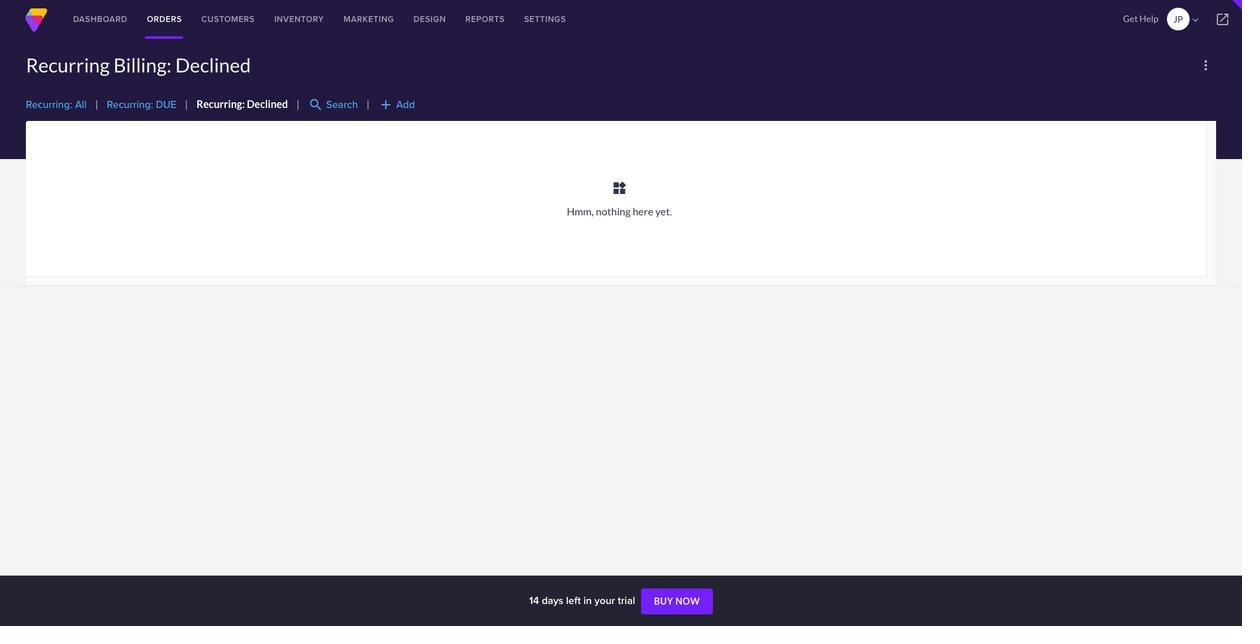 Task type: locate. For each thing, give the bounding box(es) containing it.
inventory
[[274, 13, 324, 25]]

declined down customers
[[175, 53, 251, 76]]

recurring: due link
[[107, 97, 177, 112]]

recurring: for recurring: due
[[107, 97, 153, 112]]

| right all
[[95, 98, 98, 110]]

all
[[75, 97, 87, 112]]

| left search
[[297, 98, 300, 110]]

declined left search
[[247, 98, 288, 110]]

2 horizontal spatial recurring:
[[197, 98, 245, 110]]

add add
[[378, 97, 415, 113]]

recurring: for recurring: declined
[[197, 98, 245, 110]]

14
[[530, 594, 539, 609]]

3 | from the left
[[297, 98, 300, 110]]

14 days left in your trial
[[530, 594, 638, 609]]

reports
[[466, 13, 505, 25]]

nothing
[[596, 205, 631, 218]]

declined
[[175, 53, 251, 76], [247, 98, 288, 110]]

recurring: right due
[[197, 98, 245, 110]]

0 horizontal spatial recurring:
[[26, 97, 72, 112]]

|
[[95, 98, 98, 110], [185, 98, 188, 110], [297, 98, 300, 110], [367, 98, 370, 110]]

1 horizontal spatial recurring:
[[107, 97, 153, 112]]

add
[[396, 97, 415, 112]]

recurring: left due
[[107, 97, 153, 112]]

hmm, nothing here yet.
[[567, 205, 673, 218]]

recurring:
[[26, 97, 72, 112], [107, 97, 153, 112], [197, 98, 245, 110]]

due
[[156, 97, 177, 112]]

get
[[1124, 13, 1139, 24]]


[[1190, 14, 1202, 26]]

widgets
[[612, 181, 628, 196]]

| right due
[[185, 98, 188, 110]]

| left add
[[367, 98, 370, 110]]

dashboard
[[73, 13, 128, 25]]

buy
[[654, 596, 674, 607]]

trial
[[618, 594, 636, 609]]

design
[[414, 13, 446, 25]]

recurring: declined
[[197, 98, 288, 110]]

recurring: left all
[[26, 97, 72, 112]]

1 vertical spatial declined
[[247, 98, 288, 110]]

now
[[676, 596, 701, 607]]

2 | from the left
[[185, 98, 188, 110]]

customers
[[202, 13, 255, 25]]



Task type: vqa. For each thing, say whether or not it's contained in the screenshot.
Dashboard
yes



Task type: describe. For each thing, give the bounding box(es) containing it.
in
[[584, 594, 592, 609]]

left
[[566, 594, 581, 609]]

help
[[1140, 13, 1159, 24]]

recurring: declined link
[[197, 98, 288, 110]]

1 | from the left
[[95, 98, 98, 110]]

recurring: all
[[26, 97, 87, 112]]

settings
[[525, 13, 567, 25]]

here
[[633, 205, 654, 218]]

billing:
[[114, 53, 172, 76]]

 link
[[1204, 0, 1243, 39]]

recurring: for recurring: all
[[26, 97, 72, 112]]

recurring: due
[[107, 97, 177, 112]]

0 vertical spatial declined
[[175, 53, 251, 76]]

orders
[[147, 13, 182, 25]]

recurring
[[26, 53, 110, 76]]

dashboard link
[[63, 0, 137, 39]]

yet.
[[656, 205, 673, 218]]

search
[[308, 97, 324, 113]]

buy now link
[[642, 589, 713, 615]]

more_vert button
[[1196, 55, 1217, 76]]

jp
[[1174, 14, 1184, 25]]

your
[[595, 594, 616, 609]]

marketing
[[344, 13, 394, 25]]

buy now
[[654, 596, 701, 607]]

add
[[378, 97, 394, 113]]

get help
[[1124, 13, 1159, 24]]

search
[[326, 97, 358, 112]]

more_vert
[[1199, 58, 1215, 73]]


[[1216, 12, 1231, 27]]

hmm,
[[567, 205, 594, 218]]

search search
[[308, 97, 358, 113]]

recurring billing: declined
[[26, 53, 251, 76]]

days
[[542, 594, 564, 609]]

4 | from the left
[[367, 98, 370, 110]]

recurring: all link
[[26, 97, 87, 112]]



